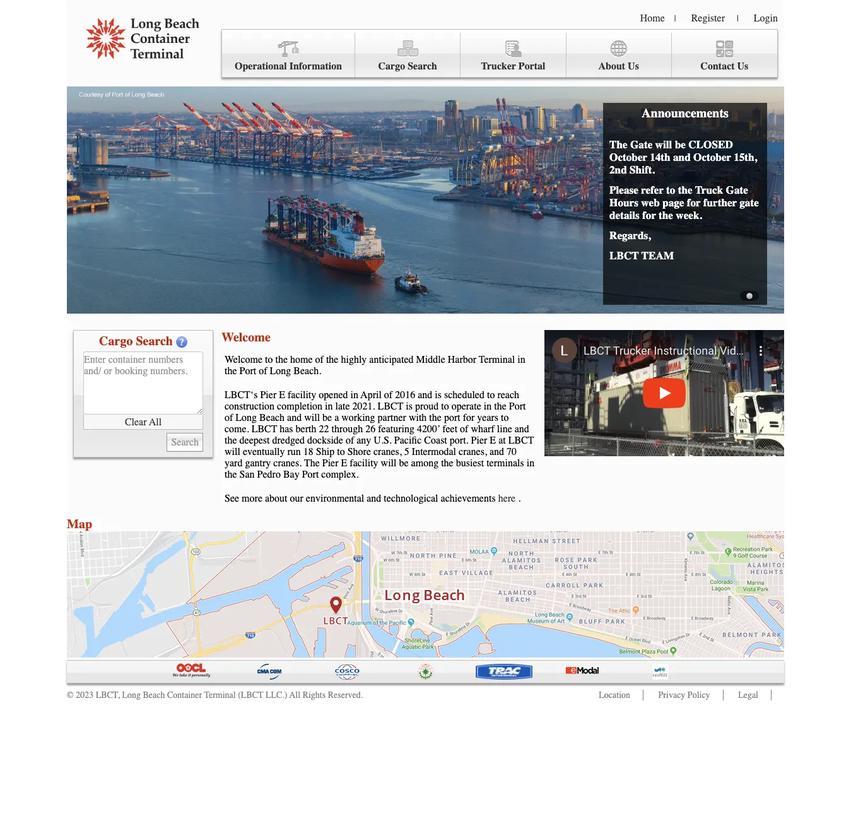 Task type: locate. For each thing, give the bounding box(es) containing it.
1 horizontal spatial gate
[[726, 184, 748, 196]]

eventually
[[243, 446, 285, 458]]

all inside button
[[149, 416, 162, 428]]

1 vertical spatial cargo search
[[99, 334, 173, 348]]

cranes,
[[374, 446, 402, 458], [459, 446, 487, 458]]

working
[[342, 412, 375, 423]]

late
[[335, 401, 350, 412]]

0 horizontal spatial cranes,
[[374, 446, 402, 458]]

0 horizontal spatial october
[[610, 151, 648, 163]]

in right operate
[[484, 401, 492, 412]]

october
[[610, 151, 648, 163], [694, 151, 731, 163]]

years
[[477, 412, 499, 423]]

menu bar containing operational information
[[222, 29, 778, 78]]

gate up "shift." in the top of the page
[[630, 138, 653, 151]]

is left proud
[[406, 401, 413, 412]]

0 vertical spatial be
[[675, 138, 686, 151]]

1 horizontal spatial all
[[289, 690, 300, 700]]

us right about at right
[[628, 61, 639, 72]]

dredged
[[272, 435, 305, 446]]

for
[[687, 196, 701, 209], [642, 209, 656, 222], [463, 412, 475, 423]]

truck
[[695, 184, 723, 196]]

0 vertical spatial e
[[279, 389, 285, 401]]

port up lbct's at the top
[[240, 365, 256, 377]]

1 horizontal spatial pier
[[322, 458, 339, 469]]

port inside welcome to the home of the highly anticipated middle harbor terminal in the port of long beach.
[[240, 365, 256, 377]]

for right details
[[642, 209, 656, 222]]

2 vertical spatial long
[[122, 690, 141, 700]]

clear all
[[125, 416, 162, 428]]

2 horizontal spatial long
[[270, 365, 291, 377]]

1 us from the left
[[628, 61, 639, 72]]

0 vertical spatial pier
[[260, 389, 277, 401]]

all
[[149, 416, 162, 428], [289, 690, 300, 700]]

0 horizontal spatial beach
[[143, 690, 165, 700]]

details
[[610, 209, 640, 222]]

information
[[289, 61, 342, 72]]

be left closed
[[675, 138, 686, 151]]

with
[[409, 412, 427, 423]]

has
[[280, 423, 293, 435]]

gate inside the gate will be closed october 14th and october 15th, 2nd shift.
[[630, 138, 653, 151]]

1 horizontal spatial |
[[737, 13, 739, 24]]

facility down beach.
[[288, 389, 316, 401]]

port right bay
[[302, 469, 319, 480]]

1 vertical spatial be
[[323, 412, 332, 423]]

the left week. on the right top of the page
[[659, 209, 673, 222]]

and
[[418, 389, 432, 401], [287, 412, 302, 423], [515, 423, 529, 435], [490, 446, 504, 458], [367, 493, 381, 504]]

0 horizontal spatial long
[[122, 690, 141, 700]]

and right 2016
[[418, 389, 432, 401]]

0 horizontal spatial e
[[279, 389, 285, 401]]

of
[[315, 354, 324, 365], [259, 365, 267, 377], [384, 389, 393, 401], [225, 412, 233, 423], [460, 423, 469, 435], [346, 435, 354, 446]]

harbor
[[448, 354, 476, 365]]

october up please
[[610, 151, 648, 163]]

2 us from the left
[[737, 61, 749, 72]]

featuring
[[378, 423, 415, 435]]

0 vertical spatial the
[[610, 138, 628, 151]]

| left login link
[[737, 13, 739, 24]]

1 horizontal spatial be
[[399, 458, 409, 469]]

yard
[[225, 458, 243, 469]]

contact us
[[701, 61, 749, 72]]

the inside the gate will be closed october 14th and october 15th, 2nd shift.
[[610, 138, 628, 151]]

1 vertical spatial pier
[[471, 435, 487, 446]]

lbct's pier e facility opened in april of 2016 and is scheduled to reach construction completion in late 2021.  lbct is proud to operate in the port of long beach and will be a working partner with the port for years to come.  lbct has berth 22 through 26 featuring 4200' feet of wharf line and the deepest dredged dockside of any u.s. pacific coast port. pier e at lbct will eventually run 18 ship to shore cranes, 5 intermodal cranes, and 70 yard gantry cranes. the pier e facility will be among the busiest terminals in the san pedro bay port complex.
[[225, 389, 535, 480]]

the left highly
[[326, 354, 339, 365]]

1 horizontal spatial facility
[[350, 458, 378, 469]]

to left reach
[[487, 389, 495, 401]]

1 horizontal spatial us
[[737, 61, 749, 72]]

to right refer
[[666, 184, 676, 196]]

2 vertical spatial pier
[[322, 458, 339, 469]]

1 vertical spatial cargo
[[99, 334, 133, 348]]

beach left container
[[143, 690, 165, 700]]

the
[[678, 184, 693, 196], [659, 209, 673, 222], [275, 354, 288, 365], [326, 354, 339, 365], [225, 365, 237, 377], [494, 401, 507, 412], [429, 412, 442, 423], [225, 435, 237, 446], [441, 458, 454, 469], [225, 469, 237, 480]]

beach up dredged at the left
[[259, 412, 285, 423]]

1 horizontal spatial beach
[[259, 412, 285, 423]]

and right 'line'
[[515, 423, 529, 435]]

1 horizontal spatial cargo
[[378, 61, 405, 72]]

will
[[655, 138, 672, 151], [304, 412, 320, 423], [225, 446, 240, 458], [381, 458, 397, 469]]

be inside the gate will be closed october 14th and october 15th, 2nd shift.
[[675, 138, 686, 151]]

e left shore
[[341, 458, 347, 469]]

about us link
[[566, 33, 672, 78]]

1 horizontal spatial is
[[435, 389, 442, 401]]

terminal right 'harbor'
[[479, 354, 515, 365]]

None submit
[[167, 433, 203, 452]]

contact us link
[[672, 33, 777, 78]]

privacy
[[659, 690, 686, 700]]

0 vertical spatial port
[[240, 365, 256, 377]]

the up 2nd
[[610, 138, 628, 151]]

the left the san
[[225, 469, 237, 480]]

for right port
[[463, 412, 475, 423]]

0 horizontal spatial |
[[675, 13, 676, 24]]

is left scheduled
[[435, 389, 442, 401]]

2 horizontal spatial be
[[675, 138, 686, 151]]

reach
[[498, 389, 519, 401]]

will left a
[[304, 412, 320, 423]]

to right ship
[[337, 446, 345, 458]]

in left late
[[325, 401, 333, 412]]

1 horizontal spatial e
[[341, 458, 347, 469]]

0 horizontal spatial the
[[304, 458, 320, 469]]

1 vertical spatial welcome
[[225, 354, 263, 365]]

see more about our environmental and technological achievements here .
[[225, 493, 521, 504]]

0 horizontal spatial cargo
[[99, 334, 133, 348]]

us right contact
[[737, 61, 749, 72]]

technological
[[384, 493, 438, 504]]

of up construction
[[259, 365, 267, 377]]

long right lbct,
[[122, 690, 141, 700]]

0 horizontal spatial us
[[628, 61, 639, 72]]

0 vertical spatial welcome
[[222, 330, 271, 345]]

0 horizontal spatial all
[[149, 416, 162, 428]]

lbct down regards,​
[[610, 249, 639, 262]]

will left 5
[[381, 458, 397, 469]]

please refer to the truck gate hours web page for further gate details for the week.
[[610, 184, 759, 222]]

15th,
[[734, 151, 757, 163]]

in
[[518, 354, 526, 365], [351, 389, 358, 401], [325, 401, 333, 412], [484, 401, 492, 412], [527, 458, 535, 469]]

all right llc.) on the bottom left of the page
[[289, 690, 300, 700]]

port up 'line'
[[509, 401, 526, 412]]

operational information link
[[222, 33, 355, 78]]

please
[[610, 184, 639, 196]]

for right "page"
[[687, 196, 701, 209]]

cargo search link
[[355, 33, 461, 78]]

and left the 70
[[490, 446, 504, 458]]

to left home
[[265, 354, 273, 365]]

search
[[408, 61, 437, 72], [136, 334, 173, 348]]

e up has
[[279, 389, 285, 401]]

0 horizontal spatial gate
[[630, 138, 653, 151]]

come.
[[225, 423, 249, 435]]

welcome
[[222, 330, 271, 345], [225, 354, 263, 365]]

1 vertical spatial terminal
[[204, 690, 236, 700]]

0 vertical spatial cargo search
[[378, 61, 437, 72]]

lbct left has
[[252, 423, 277, 435]]

san
[[240, 469, 255, 480]]

0 vertical spatial terminal
[[479, 354, 515, 365]]

e left at
[[490, 435, 496, 446]]

1 vertical spatial long
[[236, 412, 257, 423]]

achievements
[[441, 493, 496, 504]]

our
[[290, 493, 303, 504]]

location link
[[599, 690, 630, 700]]

0 vertical spatial facility
[[288, 389, 316, 401]]

operational
[[235, 61, 287, 72]]

terminal left (lbct
[[204, 690, 236, 700]]

1 vertical spatial port
[[509, 401, 526, 412]]

ship
[[316, 446, 335, 458]]

portal
[[519, 61, 546, 72]]

october up truck
[[694, 151, 731, 163]]

facility down any
[[350, 458, 378, 469]]

1 horizontal spatial cranes,
[[459, 446, 487, 458]]

us
[[628, 61, 639, 72], [737, 61, 749, 72]]

home
[[290, 354, 313, 365]]

the up 'line'
[[494, 401, 507, 412]]

0 vertical spatial long
[[270, 365, 291, 377]]

0 horizontal spatial is
[[406, 401, 413, 412]]

0 vertical spatial beach
[[259, 412, 285, 423]]

all right clear in the left of the page
[[149, 416, 162, 428]]

in right late
[[351, 389, 358, 401]]

us inside 'link'
[[628, 61, 639, 72]]

22
[[319, 423, 329, 435]]

cranes, down 'wharf'
[[459, 446, 487, 458]]

be left a
[[323, 412, 332, 423]]

2 cranes, from the left
[[459, 446, 487, 458]]

menu bar
[[222, 29, 778, 78]]

0 horizontal spatial for
[[463, 412, 475, 423]]

pier right lbct's at the top
[[260, 389, 277, 401]]

long down lbct's at the top
[[236, 412, 257, 423]]

pier down dockside
[[322, 458, 339, 469]]

in up reach
[[518, 354, 526, 365]]

us for contact us
[[737, 61, 749, 72]]

the inside lbct's pier e facility opened in april of 2016 and is scheduled to reach construction completion in late 2021.  lbct is proud to operate in the port of long beach and will be a working partner with the port for years to come.  lbct has berth 22 through 26 featuring 4200' feet of wharf line and the deepest dredged dockside of any u.s. pacific coast port. pier e at lbct will eventually run 18 ship to shore cranes, 5 intermodal cranes, and 70 yard gantry cranes. the pier e facility will be among the busiest terminals in the san pedro bay port complex.
[[304, 458, 320, 469]]

1 horizontal spatial cargo search
[[378, 61, 437, 72]]

proud
[[415, 401, 439, 412]]

1 vertical spatial the
[[304, 458, 320, 469]]

|
[[675, 13, 676, 24], [737, 13, 739, 24]]

lbct,
[[96, 690, 120, 700]]

lbct
[[610, 249, 639, 262], [378, 401, 403, 412], [252, 423, 277, 435], [508, 435, 534, 446]]

0 vertical spatial gate
[[630, 138, 653, 151]]

pier right port.
[[471, 435, 487, 446]]

2 vertical spatial be
[[399, 458, 409, 469]]

0 horizontal spatial pier
[[260, 389, 277, 401]]

clear all button
[[83, 415, 203, 430]]

0 horizontal spatial search
[[136, 334, 173, 348]]

rights
[[303, 690, 326, 700]]

70
[[507, 446, 517, 458]]

the gate will be closed october 14th and october 15th, 2nd shift.
[[610, 138, 757, 176]]

| right 'home'
[[675, 13, 676, 24]]

hours
[[610, 196, 639, 209]]

2 horizontal spatial e
[[490, 435, 496, 446]]

see
[[225, 493, 239, 504]]

1 vertical spatial beach
[[143, 690, 165, 700]]

be left among
[[399, 458, 409, 469]]

long left beach.
[[270, 365, 291, 377]]

0 vertical spatial all
[[149, 416, 162, 428]]

legal
[[738, 690, 759, 700]]

will down announcements
[[655, 138, 672, 151]]

bay
[[283, 469, 300, 480]]

about us
[[599, 61, 639, 72]]

welcome inside welcome to the home of the highly anticipated middle harbor terminal in the port of long beach.
[[225, 354, 263, 365]]

coast
[[424, 435, 447, 446]]

terminal
[[479, 354, 515, 365], [204, 690, 236, 700]]

1 vertical spatial gate
[[726, 184, 748, 196]]

the right run
[[304, 458, 320, 469]]

to right proud
[[441, 401, 449, 412]]

2 vertical spatial port
[[302, 469, 319, 480]]

1 horizontal spatial long
[[236, 412, 257, 423]]

1 horizontal spatial october
[[694, 151, 731, 163]]

cranes, left 5
[[374, 446, 402, 458]]

completion
[[277, 401, 323, 412]]

e
[[279, 389, 285, 401], [490, 435, 496, 446], [341, 458, 347, 469]]

llc.)
[[266, 690, 287, 700]]

1 horizontal spatial terminal
[[479, 354, 515, 365]]

0 horizontal spatial facility
[[288, 389, 316, 401]]

run
[[287, 446, 301, 458]]

1 horizontal spatial the
[[610, 138, 628, 151]]

1 horizontal spatial search
[[408, 61, 437, 72]]

terminal inside welcome to the home of the highly anticipated middle harbor terminal in the port of long beach.
[[479, 354, 515, 365]]

0 horizontal spatial port
[[240, 365, 256, 377]]

gate right truck
[[726, 184, 748, 196]]

to right years
[[501, 412, 509, 423]]



Task type: vqa. For each thing, say whether or not it's contained in the screenshot.
the rightmost By
no



Task type: describe. For each thing, give the bounding box(es) containing it.
opened
[[319, 389, 348, 401]]

2021.
[[353, 401, 375, 412]]

shore
[[347, 446, 371, 458]]

the left home
[[275, 354, 288, 365]]

of right home
[[315, 354, 324, 365]]

register
[[691, 13, 725, 24]]

map
[[67, 517, 92, 531]]

home
[[640, 13, 665, 24]]

wharf
[[471, 423, 495, 435]]

beach.
[[294, 365, 321, 377]]

highly
[[341, 354, 367, 365]]

for inside lbct's pier e facility opened in april of 2016 and is scheduled to reach construction completion in late 2021.  lbct is proud to operate in the port of long beach and will be a working partner with the port for years to come.  lbct has berth 22 through 26 featuring 4200' feet of wharf line and the deepest dredged dockside of any u.s. pacific coast port. pier e at lbct will eventually run 18 ship to shore cranes, 5 intermodal cranes, and 70 yard gantry cranes. the pier e facility will be among the busiest terminals in the san pedro bay port complex.
[[463, 412, 475, 423]]

of down lbct's at the top
[[225, 412, 233, 423]]

pedro
[[257, 469, 281, 480]]

policy
[[688, 690, 710, 700]]

any
[[357, 435, 371, 446]]

dockside
[[307, 435, 343, 446]]

the left port
[[429, 412, 442, 423]]

of right feet at the bottom right of the page
[[460, 423, 469, 435]]

lbct up featuring
[[378, 401, 403, 412]]

the right among
[[441, 458, 454, 469]]

complex.
[[321, 469, 359, 480]]

privacy policy link
[[659, 690, 710, 700]]

.
[[518, 493, 521, 504]]

in inside welcome to the home of the highly anticipated middle harbor terminal in the port of long beach.
[[518, 354, 526, 365]]

long inside welcome to the home of the highly anticipated middle harbor terminal in the port of long beach.
[[270, 365, 291, 377]]

2nd
[[610, 163, 627, 176]]

refer
[[641, 184, 664, 196]]

4200'
[[417, 423, 440, 435]]

beach inside lbct's pier e facility opened in april of 2016 and is scheduled to reach construction completion in late 2021.  lbct is proud to operate in the port of long beach and will be a working partner with the port for years to come.  lbct has berth 22 through 26 featuring 4200' feet of wharf line and the deepest dredged dockside of any u.s. pacific coast port. pier e at lbct will eventually run 18 ship to shore cranes, 5 intermodal cranes, and 70 yard gantry cranes. the pier e facility will be among the busiest terminals in the san pedro bay port complex.
[[259, 412, 285, 423]]

through
[[332, 423, 363, 435]]

scheduled
[[444, 389, 485, 401]]

in right the 70
[[527, 458, 535, 469]]

2 horizontal spatial pier
[[471, 435, 487, 446]]

privacy policy
[[659, 690, 710, 700]]

2 october from the left
[[694, 151, 731, 163]]

(lbct
[[238, 690, 263, 700]]

cranes.
[[273, 458, 302, 469]]

18
[[303, 446, 314, 458]]

gate inside please refer to the truck gate hours web page for further gate details for the week.
[[726, 184, 748, 196]]

u.s.
[[374, 435, 392, 446]]

1 vertical spatial e
[[490, 435, 496, 446]]

Enter container numbers and/ or booking numbers. text field
[[83, 352, 203, 415]]

login
[[754, 13, 778, 24]]

register link
[[691, 13, 725, 24]]

a
[[335, 412, 339, 423]]

1 | from the left
[[675, 13, 676, 24]]

1 vertical spatial facility
[[350, 458, 378, 469]]

the up lbct's at the top
[[225, 365, 237, 377]]

pacific
[[394, 435, 422, 446]]

web
[[641, 196, 660, 209]]

0 horizontal spatial terminal
[[204, 690, 236, 700]]

welcome for welcome to the home of the highly anticipated middle harbor terminal in the port of long beach.
[[225, 354, 263, 365]]

operate
[[452, 401, 481, 412]]

of left any
[[346, 435, 354, 446]]

2 vertical spatial e
[[341, 458, 347, 469]]

trucker
[[481, 61, 516, 72]]

5
[[404, 446, 409, 458]]

2016
[[395, 389, 415, 401]]

anticipated
[[369, 354, 414, 365]]

about
[[265, 493, 287, 504]]

berth
[[296, 423, 316, 435]]

2 horizontal spatial port
[[509, 401, 526, 412]]

©
[[67, 690, 74, 700]]

© 2023 lbct, long beach container terminal (lbct llc.) all rights reserved.
[[67, 690, 363, 700]]

port
[[444, 412, 460, 423]]

here link
[[498, 493, 516, 504]]

at
[[499, 435, 506, 446]]

about
[[599, 61, 625, 72]]

closed
[[689, 138, 733, 151]]

2023
[[76, 690, 93, 700]]

line
[[497, 423, 512, 435]]

gantry
[[245, 458, 271, 469]]

lbct's
[[225, 389, 258, 401]]

middle
[[416, 354, 445, 365]]

1 cranes, from the left
[[374, 446, 402, 458]]

to inside please refer to the truck gate hours web page for further gate details for the week.
[[666, 184, 676, 196]]

week.
[[676, 209, 702, 222]]

trucker portal
[[481, 61, 546, 72]]

port.
[[450, 435, 469, 446]]

page
[[663, 196, 684, 209]]

environmental
[[306, 493, 364, 504]]

and up dredged at the left
[[287, 412, 302, 423]]

us for about us
[[628, 61, 639, 72]]

of left 2016
[[384, 389, 393, 401]]

the left truck
[[678, 184, 693, 196]]

trucker portal link
[[461, 33, 566, 78]]

lbct right at
[[508, 435, 534, 446]]

legal link
[[738, 690, 759, 700]]

welcome to the home of the highly anticipated middle harbor terminal in the port of long beach.
[[225, 354, 526, 377]]

will down come.
[[225, 446, 240, 458]]

login link
[[754, 13, 778, 24]]

feet
[[442, 423, 458, 435]]

container
[[167, 690, 202, 700]]

0 horizontal spatial cargo search
[[99, 334, 173, 348]]

lbct team
[[610, 249, 674, 262]]

0 horizontal spatial be
[[323, 412, 332, 423]]

gate
[[740, 196, 759, 209]]

1 vertical spatial search
[[136, 334, 173, 348]]

1 october from the left
[[610, 151, 648, 163]]

more
[[242, 493, 263, 504]]

1 horizontal spatial for
[[642, 209, 656, 222]]

reserved.
[[328, 690, 363, 700]]

long inside lbct's pier e facility opened in april of 2016 and is scheduled to reach construction completion in late 2021.  lbct is proud to operate in the port of long beach and will be a working partner with the port for years to come.  lbct has berth 22 through 26 featuring 4200' feet of wharf line and the deepest dredged dockside of any u.s. pacific coast port. pier e at lbct will eventually run 18 ship to shore cranes, 5 intermodal cranes, and 70 yard gantry cranes. the pier e facility will be among the busiest terminals in the san pedro bay port complex.
[[236, 412, 257, 423]]

2 horizontal spatial for
[[687, 196, 701, 209]]

the up yard
[[225, 435, 237, 446]]

to inside welcome to the home of the highly anticipated middle harbor terminal in the port of long beach.
[[265, 354, 273, 365]]

and left the technological
[[367, 493, 381, 504]]

intermodal
[[412, 446, 456, 458]]

busiest
[[456, 458, 484, 469]]

team
[[642, 249, 674, 262]]

welcome for welcome
[[222, 330, 271, 345]]

deepest
[[240, 435, 270, 446]]

0 vertical spatial cargo
[[378, 61, 405, 72]]

will inside the gate will be closed october 14th and october 15th, 2nd shift.
[[655, 138, 672, 151]]

1 vertical spatial all
[[289, 690, 300, 700]]

announcements
[[642, 106, 729, 121]]

partner
[[378, 412, 406, 423]]

1 horizontal spatial port
[[302, 469, 319, 480]]

here
[[498, 493, 516, 504]]

0 vertical spatial search
[[408, 61, 437, 72]]

2 | from the left
[[737, 13, 739, 24]]



